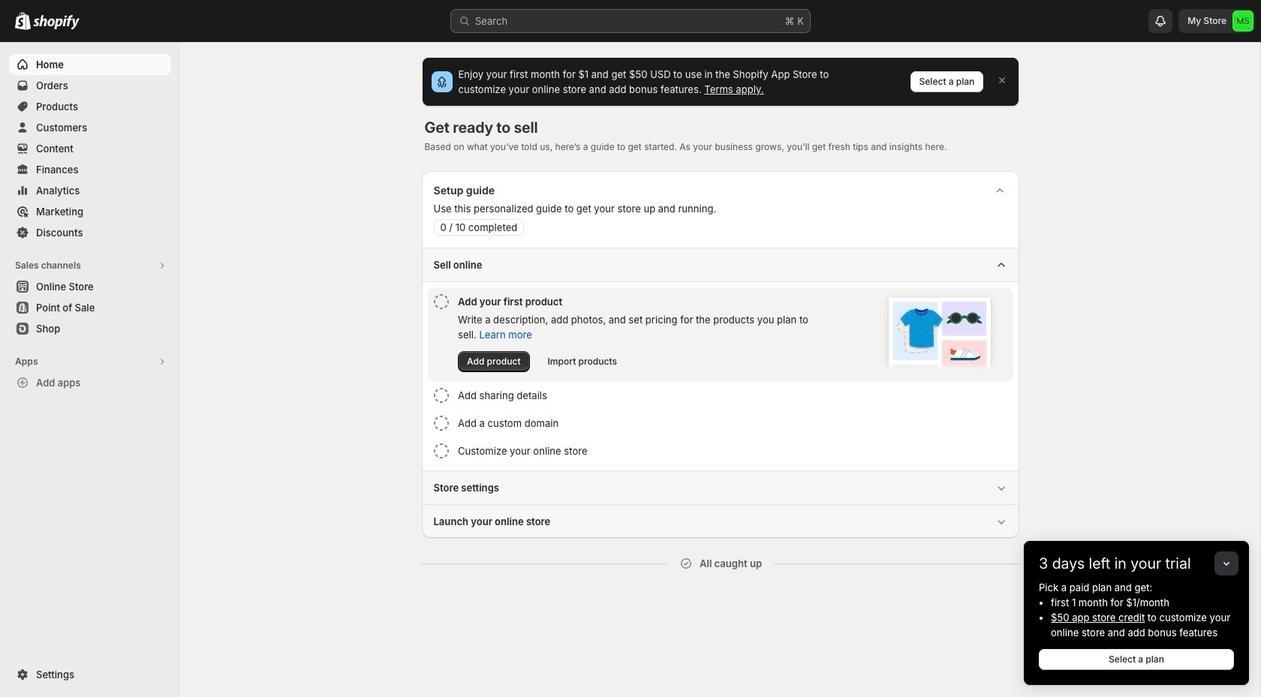 Task type: locate. For each thing, give the bounding box(es) containing it.
mark add your first product as done image
[[434, 294, 449, 309]]

add a custom domain group
[[428, 410, 1013, 437]]

add sharing details group
[[428, 382, 1013, 409]]

guide categories group
[[422, 248, 1019, 538]]



Task type: describe. For each thing, give the bounding box(es) containing it.
shopify image
[[15, 12, 31, 30]]

mark add sharing details as done image
[[434, 388, 449, 403]]

mark customize your online store as done image
[[434, 444, 449, 459]]

mark add a custom domain as done image
[[434, 416, 449, 431]]

sell online group
[[422, 248, 1019, 471]]

shopify image
[[33, 15, 80, 30]]

customize your online store group
[[428, 438, 1013, 465]]

add your first product group
[[428, 288, 1013, 381]]

setup guide region
[[422, 171, 1019, 538]]

my store image
[[1233, 11, 1254, 32]]



Task type: vqa. For each thing, say whether or not it's contained in the screenshot.
DIALOG
no



